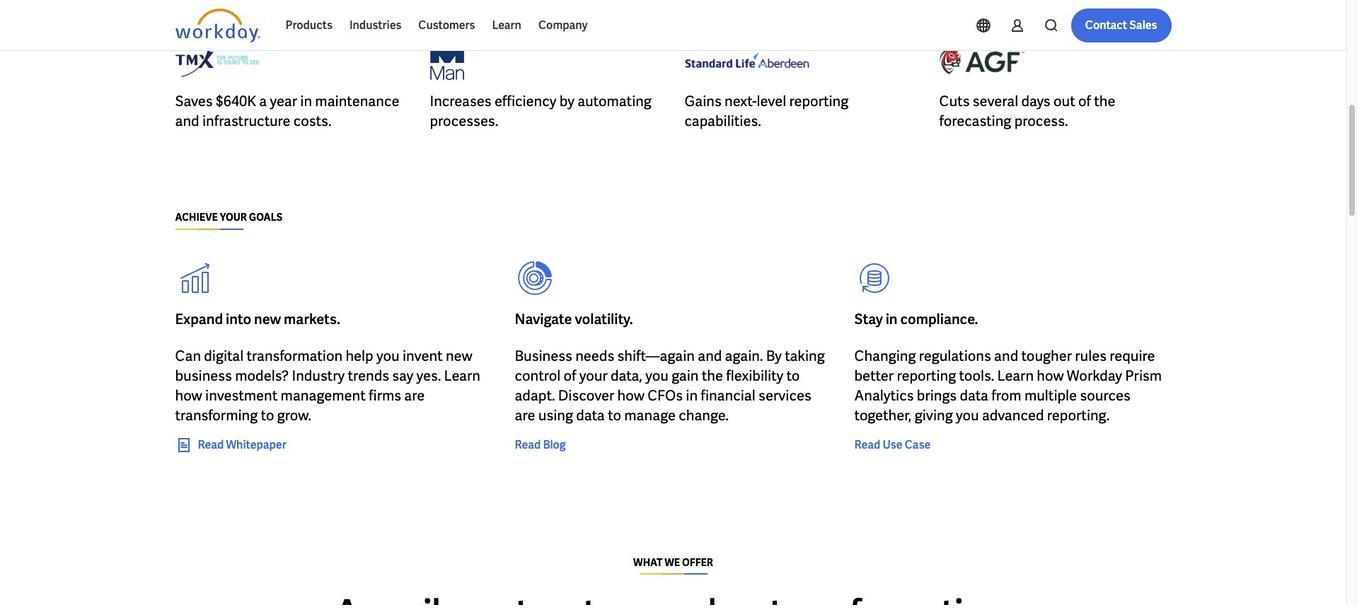 Task type: locate. For each thing, give the bounding box(es) containing it.
how down data,
[[618, 387, 645, 405]]

industries
[[350, 18, 402, 33]]

whitepaper
[[226, 438, 287, 452]]

0 vertical spatial the
[[1095, 92, 1116, 110]]

0 horizontal spatial in
[[300, 92, 312, 110]]

increases
[[430, 92, 492, 110]]

new right "invent"
[[446, 347, 473, 365]]

1 vertical spatial you
[[646, 367, 669, 385]]

are inside business needs shift—again and again. by taking control of your data, you gain the flexibility to adapt. discover how cfos in financial services are using data to manage change.
[[515, 406, 536, 425]]

you down the shift—again
[[646, 367, 669, 385]]

2 horizontal spatial and
[[995, 347, 1019, 365]]

rules
[[1076, 347, 1107, 365]]

3 read from the left
[[855, 438, 881, 452]]

0 vertical spatial in
[[300, 92, 312, 110]]

new right "into"
[[254, 310, 281, 329]]

2 horizontal spatial you
[[957, 406, 980, 425]]

blog
[[543, 438, 566, 452]]

reporting up the brings
[[897, 367, 957, 385]]

1 horizontal spatial new
[[446, 347, 473, 365]]

learn right yes.
[[444, 367, 481, 385]]

the
[[1095, 92, 1116, 110], [702, 367, 724, 385]]

and inside saves $640k a year in maintenance and infrastructure costs.
[[175, 112, 199, 130]]

0 horizontal spatial you
[[377, 347, 400, 365]]

learn
[[492, 18, 522, 33], [444, 367, 481, 385], [998, 367, 1034, 385]]

read blog
[[515, 438, 566, 452]]

of left your at the left of page
[[564, 367, 577, 385]]

agf management limited image
[[940, 40, 1025, 80]]

infrastructure
[[202, 112, 291, 130]]

compliance.
[[901, 310, 979, 329]]

2 vertical spatial you
[[957, 406, 980, 425]]

2 horizontal spatial in
[[886, 310, 898, 329]]

1 horizontal spatial are
[[515, 406, 536, 425]]

flexibility
[[727, 367, 784, 385]]

achieve
[[175, 211, 218, 224]]

customers button
[[410, 8, 484, 42]]

in
[[300, 92, 312, 110], [886, 310, 898, 329], [686, 387, 698, 405]]

to down the discover
[[608, 406, 622, 425]]

days
[[1022, 92, 1051, 110]]

read left blog
[[515, 438, 541, 452]]

0 vertical spatial are
[[405, 387, 425, 405]]

0 horizontal spatial the
[[702, 367, 724, 385]]

read
[[198, 438, 224, 452], [515, 438, 541, 452], [855, 438, 881, 452]]

from
[[992, 387, 1022, 405]]

1 vertical spatial new
[[446, 347, 473, 365]]

into
[[226, 310, 251, 329]]

reporting right level
[[790, 92, 849, 110]]

how down business
[[175, 387, 202, 405]]

and up tools.
[[995, 347, 1019, 365]]

transforming
[[175, 406, 258, 425]]

again.
[[725, 347, 764, 365]]

giving
[[915, 406, 953, 425]]

learn inside can digital transformation help you invent new business models? industry trends say yes. learn how investment management firms are transforming to grow.
[[444, 367, 481, 385]]

are inside can digital transformation help you invent new business models? industry trends say yes. learn how investment management firms are transforming to grow.
[[405, 387, 425, 405]]

financial
[[701, 387, 756, 405]]

1 vertical spatial the
[[702, 367, 724, 385]]

1 horizontal spatial learn
[[492, 18, 522, 33]]

1 vertical spatial reporting
[[897, 367, 957, 385]]

to left grow.
[[261, 406, 274, 425]]

0 horizontal spatial how
[[175, 387, 202, 405]]

in right stay
[[886, 310, 898, 329]]

you up say
[[377, 347, 400, 365]]

are down adapt.
[[515, 406, 536, 425]]

and up gain
[[698, 347, 722, 365]]

1 horizontal spatial reporting
[[897, 367, 957, 385]]

1 horizontal spatial how
[[618, 387, 645, 405]]

efficiency
[[495, 92, 557, 110]]

read left use
[[855, 438, 881, 452]]

read use case link
[[855, 437, 931, 454]]

you inside changing regulations and tougher rules require better reporting tools. learn how workday prism analytics brings data from multiple sources together, giving you advanced reporting.
[[957, 406, 980, 425]]

data down tools.
[[960, 387, 989, 405]]

next-
[[725, 92, 757, 110]]

adapt.
[[515, 387, 555, 405]]

0 horizontal spatial to
[[261, 406, 274, 425]]

learn left the "company"
[[492, 18, 522, 33]]

volatility.
[[575, 310, 633, 329]]

services
[[759, 387, 812, 405]]

and inside business needs shift—again and again. by taking control of your data, you gain the flexibility to adapt. discover how cfos in financial services are using data to manage change.
[[698, 347, 722, 365]]

how up multiple
[[1037, 367, 1065, 385]]

of
[[1079, 92, 1092, 110], [564, 367, 577, 385]]

out
[[1054, 92, 1076, 110]]

2 read from the left
[[515, 438, 541, 452]]

learn inside changing regulations and tougher rules require better reporting tools. learn how workday prism analytics brings data from multiple sources together, giving you advanced reporting.
[[998, 367, 1034, 385]]

0 horizontal spatial learn
[[444, 367, 481, 385]]

goals
[[249, 211, 283, 224]]

changing regulations and tougher rules require better reporting tools. learn how workday prism analytics brings data from multiple sources together, giving you advanced reporting.
[[855, 347, 1163, 425]]

automating
[[578, 92, 652, 110]]

better
[[855, 367, 894, 385]]

2 vertical spatial in
[[686, 387, 698, 405]]

cuts
[[940, 92, 970, 110]]

of inside business needs shift—again and again. by taking control of your data, you gain the flexibility to adapt. discover how cfos in financial services are using data to manage change.
[[564, 367, 577, 385]]

2 horizontal spatial read
[[855, 438, 881, 452]]

0 horizontal spatial new
[[254, 310, 281, 329]]

data
[[960, 387, 989, 405], [576, 406, 605, 425]]

1 horizontal spatial data
[[960, 387, 989, 405]]

1 horizontal spatial of
[[1079, 92, 1092, 110]]

data down the discover
[[576, 406, 605, 425]]

0 horizontal spatial data
[[576, 406, 605, 425]]

can
[[175, 347, 201, 365]]

analytics
[[855, 387, 914, 405]]

tmx inc. image
[[175, 40, 260, 80]]

business needs shift—again and again. by taking control of your data, you gain the flexibility to adapt. discover how cfos in financial services are using data to manage change.
[[515, 347, 825, 425]]

to
[[787, 367, 800, 385], [261, 406, 274, 425], [608, 406, 622, 425]]

a
[[259, 92, 267, 110]]

reporting inside gains next-level reporting capabilities.
[[790, 92, 849, 110]]

$640k
[[216, 92, 256, 110]]

navigate volatility.
[[515, 310, 633, 329]]

are
[[405, 387, 425, 405], [515, 406, 536, 425]]

0 vertical spatial you
[[377, 347, 400, 365]]

read blog link
[[515, 437, 566, 454]]

using
[[539, 406, 573, 425]]

the right out
[[1095, 92, 1116, 110]]

1 vertical spatial in
[[886, 310, 898, 329]]

the inside cuts several days out of the forecasting process.
[[1095, 92, 1116, 110]]

yes.
[[417, 367, 441, 385]]

1 vertical spatial data
[[576, 406, 605, 425]]

data inside business needs shift—again and again. by taking control of your data, you gain the flexibility to adapt. discover how cfos in financial services are using data to manage change.
[[576, 406, 605, 425]]

2 horizontal spatial how
[[1037, 367, 1065, 385]]

shift—again
[[618, 347, 695, 365]]

industries button
[[341, 8, 410, 42]]

expand
[[175, 310, 223, 329]]

discover
[[558, 387, 615, 405]]

0 horizontal spatial are
[[405, 387, 425, 405]]

sales
[[1130, 18, 1158, 33]]

0 horizontal spatial of
[[564, 367, 577, 385]]

learn up from
[[998, 367, 1034, 385]]

reporting
[[790, 92, 849, 110], [897, 367, 957, 385]]

in up costs.
[[300, 92, 312, 110]]

1 horizontal spatial read
[[515, 438, 541, 452]]

0 vertical spatial new
[[254, 310, 281, 329]]

you right giving
[[957, 406, 980, 425]]

0 horizontal spatial reporting
[[790, 92, 849, 110]]

gains
[[685, 92, 722, 110]]

1 horizontal spatial in
[[686, 387, 698, 405]]

and down 'saves'
[[175, 112, 199, 130]]

workday
[[1068, 367, 1123, 385]]

read for changing regulations and tougher rules require better reporting tools. learn how workday prism analytics brings data from multiple sources together, giving you advanced reporting.
[[855, 438, 881, 452]]

are down say
[[405, 387, 425, 405]]

how
[[1037, 367, 1065, 385], [175, 387, 202, 405], [618, 387, 645, 405]]

read for business needs shift—again and again. by taking control of your data, you gain the flexibility to adapt. discover how cfos in financial services are using data to manage change.
[[515, 438, 541, 452]]

the up the financial
[[702, 367, 724, 385]]

read down 'transforming'
[[198, 438, 224, 452]]

by
[[560, 92, 575, 110]]

1 horizontal spatial and
[[698, 347, 722, 365]]

1 vertical spatial of
[[564, 367, 577, 385]]

2 horizontal spatial learn
[[998, 367, 1034, 385]]

1 horizontal spatial the
[[1095, 92, 1116, 110]]

to up 'services'
[[787, 367, 800, 385]]

1 horizontal spatial to
[[608, 406, 622, 425]]

0 vertical spatial reporting
[[790, 92, 849, 110]]

in down gain
[[686, 387, 698, 405]]

costs.
[[294, 112, 332, 130]]

needs
[[576, 347, 615, 365]]

0 vertical spatial data
[[960, 387, 989, 405]]

data inside changing regulations and tougher rules require better reporting tools. learn how workday prism analytics brings data from multiple sources together, giving you advanced reporting.
[[960, 387, 989, 405]]

1 vertical spatial are
[[515, 406, 536, 425]]

company
[[539, 18, 588, 33]]

1 horizontal spatial you
[[646, 367, 669, 385]]

tougher
[[1022, 347, 1073, 365]]

industry
[[292, 367, 345, 385]]

0 horizontal spatial read
[[198, 438, 224, 452]]

0 horizontal spatial and
[[175, 112, 199, 130]]

of right out
[[1079, 92, 1092, 110]]

0 vertical spatial of
[[1079, 92, 1092, 110]]

e d & f man limited image
[[430, 40, 464, 80]]

business
[[515, 347, 573, 365]]



Task type: vqa. For each thing, say whether or not it's contained in the screenshot.
Stay in compliance.
yes



Task type: describe. For each thing, give the bounding box(es) containing it.
year
[[270, 92, 297, 110]]

contact
[[1086, 18, 1128, 33]]

together,
[[855, 406, 912, 425]]

new inside can digital transformation help you invent new business models? industry trends say yes. learn how investment management firms are transforming to grow.
[[446, 347, 473, 365]]

process.
[[1015, 112, 1069, 130]]

of inside cuts several days out of the forecasting process.
[[1079, 92, 1092, 110]]

increases efficiency by automating processes.
[[430, 92, 652, 130]]

control
[[515, 367, 561, 385]]

help
[[346, 347, 374, 365]]

sources
[[1081, 387, 1131, 405]]

reporting inside changing regulations and tougher rules require better reporting tools. learn how workday prism analytics brings data from multiple sources together, giving you advanced reporting.
[[897, 367, 957, 385]]

to inside can digital transformation help you invent new business models? industry trends say yes. learn how investment management firms are transforming to grow.
[[261, 406, 274, 425]]

company button
[[530, 8, 597, 42]]

cfos
[[648, 387, 683, 405]]

how inside changing regulations and tougher rules require better reporting tools. learn how workday prism analytics brings data from multiple sources together, giving you advanced reporting.
[[1037, 367, 1065, 385]]

products button
[[277, 8, 341, 42]]

models?
[[235, 367, 289, 385]]

several
[[973, 92, 1019, 110]]

in inside business needs shift—again and again. by taking control of your data, you gain the flexibility to adapt. discover how cfos in financial services are using data to manage change.
[[686, 387, 698, 405]]

digital
[[204, 347, 244, 365]]

stay
[[855, 310, 883, 329]]

learn inside dropdown button
[[492, 18, 522, 33]]

invent
[[403, 347, 443, 365]]

prism
[[1126, 367, 1163, 385]]

gain
[[672, 367, 699, 385]]

contact sales
[[1086, 18, 1158, 33]]

maintenance
[[315, 92, 400, 110]]

what we offer
[[634, 556, 714, 569]]

saves $640k a year in maintenance and infrastructure costs.
[[175, 92, 400, 130]]

case
[[905, 438, 931, 452]]

products
[[286, 18, 333, 33]]

you inside business needs shift—again and again. by taking control of your data, you gain the flexibility to adapt. discover how cfos in financial services are using data to manage change.
[[646, 367, 669, 385]]

management
[[281, 387, 366, 405]]

learn button
[[484, 8, 530, 42]]

capabilities.
[[685, 112, 762, 130]]

brings
[[917, 387, 957, 405]]

achieve your goals
[[175, 211, 283, 224]]

change.
[[679, 406, 729, 425]]

can digital transformation help you invent new business models? industry trends say yes. learn how investment management firms are transforming to grow.
[[175, 347, 481, 425]]

you inside can digital transformation help you invent new business models? industry trends say yes. learn how investment management firms are transforming to grow.
[[377, 347, 400, 365]]

what
[[634, 556, 663, 569]]

1 read from the left
[[198, 438, 224, 452]]

regulations
[[920, 347, 992, 365]]

trends
[[348, 367, 389, 385]]

in inside saves $640k a year in maintenance and infrastructure costs.
[[300, 92, 312, 110]]

how inside business needs shift—again and again. by taking control of your data, you gain the flexibility to adapt. discover how cfos in financial services are using data to manage change.
[[618, 387, 645, 405]]

saves
[[175, 92, 213, 110]]

read use case
[[855, 438, 931, 452]]

level
[[757, 92, 787, 110]]

customers
[[419, 18, 475, 33]]

investment
[[205, 387, 278, 405]]

transformation
[[247, 347, 343, 365]]

grow.
[[277, 406, 312, 425]]

gains next-level reporting capabilities.
[[685, 92, 849, 130]]

the inside business needs shift—again and again. by taking control of your data, you gain the flexibility to adapt. discover how cfos in financial services are using data to manage change.
[[702, 367, 724, 385]]

aberdeen asset management image
[[685, 40, 810, 80]]

business
[[175, 367, 232, 385]]

manage
[[625, 406, 676, 425]]

your
[[220, 211, 247, 224]]

multiple
[[1025, 387, 1078, 405]]

data,
[[611, 367, 643, 385]]

expand into new markets.
[[175, 310, 340, 329]]

go to the homepage image
[[175, 8, 260, 42]]

how inside can digital transformation help you invent new business models? industry trends say yes. learn how investment management firms are transforming to grow.
[[175, 387, 202, 405]]

and inside changing regulations and tougher rules require better reporting tools. learn how workday prism analytics brings data from multiple sources together, giving you advanced reporting.
[[995, 347, 1019, 365]]

changing
[[855, 347, 916, 365]]

forecasting
[[940, 112, 1012, 130]]

use
[[883, 438, 903, 452]]

contact sales link
[[1072, 8, 1172, 42]]

offer
[[682, 556, 714, 569]]

navigate
[[515, 310, 572, 329]]

we
[[665, 556, 681, 569]]

by
[[767, 347, 782, 365]]

2 horizontal spatial to
[[787, 367, 800, 385]]

cuts several days out of the forecasting process.
[[940, 92, 1116, 130]]

advanced
[[983, 406, 1045, 425]]

stay in compliance.
[[855, 310, 979, 329]]

say
[[392, 367, 414, 385]]

require
[[1110, 347, 1156, 365]]

reporting.
[[1048, 406, 1110, 425]]

processes.
[[430, 112, 499, 130]]

taking
[[785, 347, 825, 365]]



